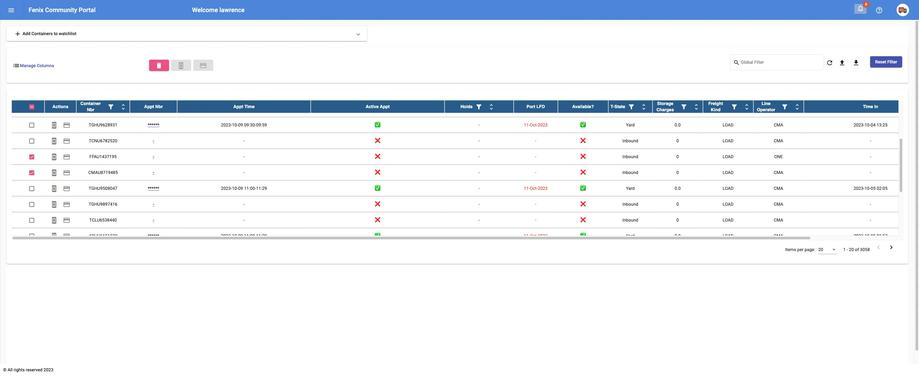 Task type: locate. For each thing, give the bounding box(es) containing it.
11- for 2023-10-05 02:05
[[524, 186, 530, 191]]

cell up active appt
[[311, 86, 445, 101]]

2 load from the top
[[723, 123, 734, 128]]

1 appt from the left
[[144, 104, 154, 109]]

no color image inside refresh 'button'
[[826, 59, 834, 67]]

1 vertical spatial 05
[[871, 234, 876, 239]]

1 time from the left
[[245, 104, 255, 109]]

book_online button for tghu9628931
[[48, 119, 60, 131]]

file_download
[[853, 59, 860, 67]]

payment button for tclu6538440
[[60, 214, 73, 227]]

cell up kind
[[703, 86, 753, 101]]

****** link for tghu9508047
[[148, 186, 159, 191]]

no color image containing notifications_none
[[857, 5, 864, 12]]

unfold_more for freight kind
[[743, 103, 751, 111]]

search
[[733, 59, 740, 66]]

unfold_more for t-state
[[640, 103, 648, 111]]

11-oct-2023 for 2023-10-04 16:33
[[524, 107, 548, 112]]

no color image
[[876, 7, 883, 14], [14, 30, 21, 38], [733, 59, 741, 66], [826, 59, 834, 67], [853, 59, 860, 67], [12, 62, 20, 69], [488, 103, 495, 111], [640, 103, 648, 111], [680, 103, 688, 111], [693, 103, 700, 111], [731, 103, 738, 111], [794, 103, 801, 111], [50, 106, 58, 113], [63, 106, 70, 113], [63, 138, 70, 145], [50, 170, 58, 177], [63, 170, 70, 177], [50, 201, 58, 209], [63, 201, 70, 209], [50, 217, 58, 225], [63, 217, 70, 225], [50, 233, 58, 241], [875, 244, 883, 252], [888, 244, 895, 252]]

5 cma from the top
[[774, 186, 783, 191]]

2 11-oct-2023 from the top
[[524, 123, 548, 128]]

2 04 from the top
[[871, 123, 876, 128]]

filter_alt right holds
[[475, 103, 483, 111]]

1 cell from the left
[[12, 86, 45, 101]]

filter_alt right storage charges
[[680, 103, 688, 111]]

row containing filter_alt
[[12, 101, 919, 113]]

1 unfold_more button from the left
[[117, 101, 130, 113]]

1 horizontal spatial nbr
[[155, 104, 163, 109]]

book_online for tclu6538440
[[50, 217, 58, 225]]

4 0.0 from the top
[[675, 234, 681, 239]]

3 inbound from the top
[[623, 170, 638, 175]]

2 unfold_more button from the left
[[485, 101, 498, 113]]

1 row from the top
[[12, 86, 919, 102]]

0 vertical spatial 11:29
[[256, 186, 267, 191]]

no color image containing refresh
[[826, 59, 834, 67]]

book_online button for tghu9897416
[[48, 198, 60, 211]]

unfold_more button for storage charges
[[690, 101, 703, 113]]

delete button
[[149, 60, 169, 71]]

unfold_more button
[[117, 101, 130, 113], [485, 101, 498, 113], [638, 101, 650, 113], [690, 101, 703, 113], [741, 101, 753, 113], [791, 101, 804, 113]]

1 ****** link from the top
[[148, 123, 159, 128]]

book_online for tcnu6782520
[[50, 138, 58, 145]]

09
[[238, 123, 243, 128], [238, 186, 243, 191], [238, 234, 243, 239]]

4 11-oct-2023 from the top
[[524, 234, 548, 239]]

load
[[723, 107, 734, 112], [723, 123, 734, 128], [723, 139, 734, 144], [723, 154, 734, 159], [723, 170, 734, 175], [723, 186, 734, 191], [723, 202, 734, 207], [723, 218, 734, 223], [723, 234, 734, 239]]

manage
[[20, 63, 36, 68]]

0.0 for 2023-10-05 02:05
[[675, 186, 681, 191]]

available?
[[572, 104, 594, 109]]

filter_alt button for line operator
[[779, 101, 791, 113]]

2 horizontal spatial appt
[[380, 104, 390, 109]]

1 horizontal spatial appt
[[233, 104, 243, 109]]

row
[[12, 86, 919, 102], [12, 101, 919, 113], [12, 102, 919, 117], [12, 117, 919, 133], [12, 133, 919, 149], [12, 149, 919, 165], [12, 165, 919, 181], [12, 181, 919, 197], [12, 197, 919, 213], [12, 213, 919, 229], [12, 229, 919, 244]]

cell up t-state filter_alt
[[608, 86, 653, 101]]

4 unfold_more button from the left
[[690, 101, 703, 113]]

0 vertical spatial 2023-10-09 11:00-11:29
[[221, 186, 267, 191]]

2023
[[538, 107, 548, 112], [538, 123, 548, 128], [538, 186, 548, 191], [538, 234, 548, 239], [44, 368, 53, 373]]

2 vertical spatial ******
[[148, 234, 159, 239]]

5 unfold_more button from the left
[[741, 101, 753, 113]]

nbr for container nbr
[[87, 107, 94, 112]]

1 05 from the top
[[871, 186, 876, 191]]

5 row from the top
[[12, 133, 919, 149]]

actions
[[52, 104, 68, 109]]

2 filter_alt from the left
[[475, 103, 483, 111]]

6 cma from the top
[[774, 202, 783, 207]]

inbound
[[623, 139, 638, 144], [623, 154, 638, 159], [623, 170, 638, 175], [623, 202, 638, 207], [623, 218, 638, 223]]

2 time from the left
[[863, 104, 873, 109]]

1 vertical spatial 11:00-
[[244, 234, 256, 239]]

1 2023-10-09 11:00-11:29 from the top
[[221, 186, 267, 191]]

cell
[[12, 86, 45, 101], [45, 86, 76, 101], [76, 86, 130, 101], [130, 86, 177, 101], [177, 86, 311, 101], [311, 86, 445, 101], [445, 86, 514, 101], [514, 86, 558, 101], [558, 86, 608, 101], [608, 86, 653, 101], [653, 86, 703, 101], [703, 86, 753, 101], [753, 86, 804, 101], [804, 86, 919, 101]]

no color image containing menu
[[7, 7, 15, 14]]

active appt column header
[[311, 101, 445, 113]]

yard
[[626, 107, 635, 112], [626, 123, 635, 128], [626, 186, 635, 191], [626, 234, 635, 239]]

11:00- for aphu6651520
[[244, 234, 256, 239]]

gesu6682788
[[89, 107, 117, 112]]

0 vertical spatial 09
[[238, 123, 243, 128]]

2 unfold_more from the left
[[488, 103, 495, 111]]

1 - link from the top
[[153, 107, 154, 112]]

1 vertical spatial 2023-10-09 11:00-11:29
[[221, 234, 267, 239]]

no color image containing navigate_before
[[875, 244, 883, 252]]

no color image
[[857, 5, 864, 12], [7, 7, 15, 14], [839, 59, 846, 67], [178, 62, 185, 69], [200, 62, 207, 69], [107, 103, 115, 111], [120, 103, 127, 111], [475, 103, 483, 111], [628, 103, 635, 111], [743, 103, 751, 111], [781, 103, 789, 111], [50, 122, 58, 129], [63, 122, 70, 129], [50, 138, 58, 145], [50, 154, 58, 161], [63, 154, 70, 161], [50, 185, 58, 193], [63, 185, 70, 193], [63, 233, 70, 241]]

time
[[245, 104, 255, 109], [863, 104, 873, 109]]

unfold_more
[[120, 103, 127, 111], [488, 103, 495, 111], [640, 103, 648, 111], [693, 103, 700, 111], [743, 103, 751, 111], [794, 103, 801, 111]]

add add containers to watchlist
[[14, 30, 76, 38]]

payment for ffau1437195
[[63, 154, 70, 161]]

0 vertical spatial ****** link
[[148, 123, 159, 128]]

1 vertical spatial ****** link
[[148, 186, 159, 191]]

1 11-oct-2023 from the top
[[524, 107, 548, 112]]

0 vertical spatial 05
[[871, 186, 876, 191]]

no color image inside help_outline popup button
[[876, 7, 883, 14]]

2 vertical spatial 09
[[238, 234, 243, 239]]

6 cell from the left
[[311, 86, 445, 101]]

2 column header from the left
[[445, 101, 514, 113]]

ffau1437195
[[89, 154, 117, 159]]

filter_alt button for freight kind
[[728, 101, 741, 113]]

book_online button for tclu6538440
[[48, 214, 60, 227]]

****** for tghu9628931
[[148, 123, 159, 128]]

1 horizontal spatial time
[[863, 104, 873, 109]]

3 cma from the top
[[774, 139, 783, 144]]

t-state filter_alt
[[611, 103, 635, 111]]

8 cma from the top
[[774, 234, 783, 239]]

time up 09:30-
[[245, 104, 255, 109]]

2 05 from the top
[[871, 234, 876, 239]]

filter_alt for line operator
[[781, 103, 789, 111]]

05 for 01:57
[[871, 234, 876, 239]]

05 left 01:57
[[871, 234, 876, 239]]

5 column header from the left
[[703, 101, 753, 113]]

payment button for cmau8719485
[[60, 167, 73, 179]]

container nbr
[[80, 101, 101, 112]]

unfold_more for holds
[[488, 103, 495, 111]]

appt
[[144, 104, 154, 109], [233, 104, 243, 109], [380, 104, 390, 109]]

2 row from the top
[[12, 101, 919, 113]]

filter_alt button
[[105, 101, 117, 113], [473, 101, 485, 113], [625, 101, 638, 113], [678, 101, 690, 113], [728, 101, 741, 113], [779, 101, 791, 113]]

6 unfold_more from the left
[[794, 103, 801, 111]]

✅
[[580, 107, 586, 112], [375, 123, 381, 128], [580, 123, 586, 128], [375, 186, 381, 191], [580, 186, 586, 191], [375, 234, 381, 239], [580, 234, 586, 239]]

no color image inside navigate_before button
[[875, 244, 883, 252]]

filter_alt
[[107, 103, 115, 111], [475, 103, 483, 111], [628, 103, 635, 111], [680, 103, 688, 111], [731, 103, 738, 111], [781, 103, 789, 111]]

0 horizontal spatial nbr
[[87, 107, 94, 112]]

1 0.0 from the top
[[675, 107, 681, 112]]

6 - link from the top
[[153, 218, 154, 223]]

book_online button for tghu9508047
[[48, 183, 60, 195]]

cell up charges
[[653, 86, 703, 101]]

2 inbound from the top
[[623, 154, 638, 159]]

3 unfold_more button from the left
[[638, 101, 650, 113]]

unfold_more for container nbr
[[120, 103, 127, 111]]

11- for 2023-10-04 13:25
[[524, 123, 530, 128]]

cell down "manage" in the top left of the page
[[12, 86, 45, 101]]

01:57
[[877, 234, 888, 239]]

0 for tghu9897416
[[677, 202, 679, 207]]

04 left 16:33
[[871, 107, 876, 112]]

payment button
[[193, 60, 213, 71], [60, 103, 73, 116], [60, 119, 73, 131], [60, 135, 73, 147], [60, 151, 73, 163], [60, 167, 73, 179], [60, 183, 73, 195], [60, 198, 73, 211], [60, 214, 73, 227], [60, 230, 73, 243]]

cell up gesu6682788
[[76, 86, 130, 101]]

1 09 from the top
[[238, 123, 243, 128]]

2 appt from the left
[[233, 104, 243, 109]]

no color image inside file_download button
[[853, 59, 860, 67]]

menu
[[7, 7, 15, 14]]

7 cell from the left
[[445, 86, 514, 101]]

column header
[[76, 101, 130, 113], [445, 101, 514, 113], [608, 101, 653, 113], [653, 101, 703, 113], [703, 101, 753, 113], [753, 101, 804, 113]]

payment
[[200, 62, 207, 69], [63, 106, 70, 113], [63, 122, 70, 129], [63, 138, 70, 145], [63, 154, 70, 161], [63, 170, 70, 177], [63, 185, 70, 193], [63, 201, 70, 209], [63, 217, 70, 225], [63, 233, 70, 241]]

payment button for gesu6682788
[[60, 103, 73, 116]]

7 cma from the top
[[774, 218, 783, 223]]

3 ****** from the top
[[148, 234, 159, 239]]

payment for tcnu6782520
[[63, 138, 70, 145]]

no color image containing file_download
[[853, 59, 860, 67]]

columns
[[37, 63, 54, 68]]

1 load from the top
[[723, 107, 734, 112]]

7 load from the top
[[723, 202, 734, 207]]

11 row from the top
[[12, 229, 919, 244]]

9 load from the top
[[723, 234, 734, 239]]

6 column header from the left
[[753, 101, 804, 113]]

cell up available?
[[558, 86, 608, 101]]

2 filter_alt button from the left
[[473, 101, 485, 113]]

0 vertical spatial 04
[[871, 107, 876, 112]]

6 load from the top
[[723, 186, 734, 191]]

1 horizontal spatial 20
[[849, 248, 854, 253]]

no color image containing navigate_next
[[888, 244, 895, 252]]

2 cell from the left
[[45, 86, 76, 101]]

0 vertical spatial 11:00-
[[244, 186, 256, 191]]

11- for 2023-10-04 16:33
[[524, 107, 530, 112]]

4 11- from the top
[[524, 234, 530, 239]]

05
[[871, 186, 876, 191], [871, 234, 876, 239]]

- link
[[153, 107, 154, 112], [153, 139, 154, 144], [153, 154, 154, 159], [153, 170, 154, 175], [153, 202, 154, 207], [153, 218, 154, 223]]

no color image containing list
[[12, 62, 20, 69]]

20 right page:
[[818, 248, 823, 253]]

community
[[45, 6, 77, 14]]

8 cell from the left
[[514, 86, 558, 101]]

grid containing filter_alt
[[12, 86, 919, 244]]

0 for tclu6538440
[[677, 218, 679, 223]]

cell up holds filter_alt
[[445, 86, 514, 101]]

10-
[[865, 107, 871, 112], [232, 123, 238, 128], [865, 123, 871, 128], [232, 186, 238, 191], [865, 186, 871, 191], [232, 234, 238, 239], [865, 234, 871, 239]]

1 vertical spatial 04
[[871, 123, 876, 128]]

0 for tcnu6782520
[[677, 139, 679, 144]]

2 vertical spatial ****** link
[[148, 234, 159, 239]]

5 - link from the top
[[153, 202, 154, 207]]

cma for cmau8719485
[[774, 170, 783, 175]]

fenix
[[29, 6, 44, 14]]

payment for gesu6682788
[[63, 106, 70, 113]]

no color image inside file_upload button
[[839, 59, 846, 67]]

navigate_next
[[888, 244, 895, 252]]

payment for tghu9628931
[[63, 122, 70, 129]]

5 inbound from the top
[[623, 218, 638, 223]]

0.0 for 2023-10-04 16:33
[[675, 107, 681, 112]]

20
[[818, 248, 823, 253], [849, 248, 854, 253]]

1 vertical spatial 11:29
[[256, 234, 267, 239]]

******
[[148, 123, 159, 128], [148, 186, 159, 191], [148, 234, 159, 239]]

0 horizontal spatial time
[[245, 104, 255, 109]]

navigate_before
[[875, 244, 883, 252]]

payment button for tghu9508047
[[60, 183, 73, 195]]

time left in
[[863, 104, 873, 109]]

11 cell from the left
[[653, 86, 703, 101]]

4 filter_alt button from the left
[[678, 101, 690, 113]]

13 cell from the left
[[753, 86, 804, 101]]

04
[[871, 107, 876, 112], [871, 123, 876, 128]]

time inside time in column header
[[863, 104, 873, 109]]

book_online for cmau8719485
[[50, 170, 58, 177]]

- link for ffau1437195
[[153, 154, 154, 159]]

3 load from the top
[[723, 139, 734, 144]]

Global Watchlist Filter field
[[741, 61, 820, 66]]

cma for tghu9508047
[[774, 186, 783, 191]]

2 - link from the top
[[153, 139, 154, 144]]

2 oct- from the top
[[530, 123, 538, 128]]

cell up port lfd
[[514, 86, 558, 101]]

3 0 from the top
[[677, 170, 679, 175]]

3 11-oct-2023 from the top
[[524, 186, 548, 191]]

nbr inside appt nbr column header
[[155, 104, 163, 109]]

2 ****** link from the top
[[148, 186, 159, 191]]

book_online button
[[171, 60, 191, 71], [48, 103, 60, 116], [48, 119, 60, 131], [48, 135, 60, 147], [48, 151, 60, 163], [48, 167, 60, 179], [48, 183, 60, 195], [48, 198, 60, 211], [48, 214, 60, 227], [48, 230, 60, 243]]

0 horizontal spatial appt
[[144, 104, 154, 109]]

grid
[[12, 86, 919, 244]]

❌
[[375, 107, 381, 112], [375, 139, 381, 144], [580, 139, 586, 144], [375, 154, 381, 159], [580, 154, 586, 159], [375, 170, 381, 175], [580, 170, 586, 175], [375, 202, 381, 207], [580, 202, 586, 207], [375, 218, 381, 223], [580, 218, 586, 223]]

book_online for tghu9628931
[[50, 122, 58, 129]]

1 filter_alt from the left
[[107, 103, 115, 111]]

load for ffau1437195
[[723, 154, 734, 159]]

add
[[23, 31, 30, 36]]

2023-10-09 11:00-11:29 for aphu6651520
[[221, 234, 267, 239]]

appt time
[[233, 104, 255, 109]]

1 yard from the top
[[626, 107, 635, 112]]

1 04 from the top
[[871, 107, 876, 112]]

3 ****** link from the top
[[148, 234, 159, 239]]

book_online button for aphu6651520
[[48, 230, 60, 243]]

5 unfold_more from the left
[[743, 103, 751, 111]]

payment for aphu6651520
[[63, 233, 70, 241]]

-
[[153, 107, 154, 112], [243, 107, 245, 112], [479, 107, 480, 112], [479, 123, 480, 128], [153, 139, 154, 144], [243, 139, 245, 144], [479, 139, 480, 144], [535, 139, 536, 144], [870, 139, 871, 144], [153, 154, 154, 159], [243, 154, 245, 159], [479, 154, 480, 159], [535, 154, 536, 159], [870, 154, 871, 159], [153, 170, 154, 175], [243, 170, 245, 175], [479, 170, 480, 175], [535, 170, 536, 175], [870, 170, 871, 175], [479, 186, 480, 191], [153, 202, 154, 207], [243, 202, 245, 207], [479, 202, 480, 207], [535, 202, 536, 207], [870, 202, 871, 207], [153, 218, 154, 223], [243, 218, 245, 223], [479, 218, 480, 223], [535, 218, 536, 223], [870, 218, 871, 223], [479, 234, 480, 239], [847, 248, 848, 253]]

cell up appt time
[[177, 86, 311, 101]]

20 left of
[[849, 248, 854, 253]]

3 oct- from the top
[[530, 186, 538, 191]]

cell up operator
[[753, 86, 804, 101]]

11:00-
[[244, 186, 256, 191], [244, 234, 256, 239]]

3 cell from the left
[[76, 86, 130, 101]]

nbr inside container nbr
[[87, 107, 94, 112]]

3 filter_alt button from the left
[[625, 101, 638, 113]]

book_online
[[178, 62, 185, 69], [50, 106, 58, 113], [50, 122, 58, 129], [50, 138, 58, 145], [50, 154, 58, 161], [50, 170, 58, 177], [50, 185, 58, 193], [50, 201, 58, 209], [50, 217, 58, 225], [50, 233, 58, 241]]

3 unfold_more from the left
[[640, 103, 648, 111]]

3 0.0 from the top
[[675, 186, 681, 191]]

1 cma from the top
[[774, 107, 783, 112]]

refresh button
[[824, 56, 836, 69]]

operator
[[757, 107, 775, 112]]

filter_alt up the tghu9628931
[[107, 103, 115, 111]]

- link for tghu9897416
[[153, 202, 154, 207]]

2023-10-09 11:00-11:29 for tghu9508047
[[221, 186, 267, 191]]

refresh
[[826, 59, 834, 67]]

05 left 02:05
[[871, 186, 876, 191]]

oct- for 2023-10-05 01:57
[[530, 234, 538, 239]]

0
[[677, 139, 679, 144], [677, 154, 679, 159], [677, 170, 679, 175], [677, 202, 679, 207], [677, 218, 679, 223]]

filter
[[888, 59, 897, 64]]

5 filter_alt button from the left
[[728, 101, 741, 113]]

appt for appt time
[[233, 104, 243, 109]]

0.0 for 2023-10-04 13:25
[[675, 123, 681, 128]]

filter_alt right freight kind
[[731, 103, 738, 111]]

2 11:29 from the top
[[256, 234, 267, 239]]

book_online for tghu9897416
[[50, 201, 58, 209]]

in
[[875, 104, 878, 109]]

load for gesu6682788
[[723, 107, 734, 112]]

of
[[855, 248, 859, 253]]

2 09 from the top
[[238, 186, 243, 191]]

time in column header
[[804, 101, 919, 113]]

04 left 13:25
[[871, 123, 876, 128]]

cell up the actions
[[45, 86, 76, 101]]

file_upload button
[[836, 56, 849, 69]]

available? column header
[[558, 101, 608, 113]]

oct-
[[530, 107, 538, 112], [530, 123, 538, 128], [530, 186, 538, 191], [530, 234, 538, 239]]

8 row from the top
[[12, 181, 919, 197]]

yard for 2023-10-05 01:57
[[626, 234, 635, 239]]

1
[[843, 248, 846, 253]]

1 inbound from the top
[[623, 139, 638, 144]]

4 filter_alt from the left
[[680, 103, 688, 111]]

4 oct- from the top
[[530, 234, 538, 239]]

05 for 02:05
[[871, 186, 876, 191]]

4 load from the top
[[723, 154, 734, 159]]

filter_alt right line operator
[[781, 103, 789, 111]]

3 09 from the top
[[238, 234, 243, 239]]

0.0 for 2023-10-05 01:57
[[675, 234, 681, 239]]

filter_alt right state
[[628, 103, 635, 111]]

no color image inside notifications_none popup button
[[857, 5, 864, 12]]

1 vertical spatial 09
[[238, 186, 243, 191]]

2 2023-10-09 11:00-11:29 from the top
[[221, 234, 267, 239]]

1 vertical spatial ******
[[148, 186, 159, 191]]

no color image containing help_outline
[[876, 7, 883, 14]]

1 oct- from the top
[[530, 107, 538, 112]]

4 yard from the top
[[626, 234, 635, 239]]

0 for cmau8719485
[[677, 170, 679, 175]]

unfold_more button for holds
[[485, 101, 498, 113]]

0 horizontal spatial 20
[[818, 248, 823, 253]]

line operator
[[757, 101, 775, 112]]

appt for appt nbr
[[144, 104, 154, 109]]

2023-10-09 11:00-11:29
[[221, 186, 267, 191], [221, 234, 267, 239]]

port lfd
[[527, 104, 545, 109]]

no color image containing file_upload
[[839, 59, 846, 67]]

tclu6538440
[[89, 218, 117, 223]]

cell up appt nbr
[[130, 86, 177, 101]]

list manage columns
[[12, 62, 54, 69]]

11-
[[524, 107, 530, 112], [524, 123, 530, 128], [524, 186, 530, 191], [524, 234, 530, 239]]

4 - link from the top
[[153, 170, 154, 175]]

cma
[[774, 107, 783, 112], [774, 123, 783, 128], [774, 139, 783, 144], [774, 170, 783, 175], [774, 186, 783, 191], [774, 202, 783, 207], [774, 218, 783, 223], [774, 234, 783, 239]]

cell up time in
[[804, 86, 919, 101]]

3 yard from the top
[[626, 186, 635, 191]]

6 unfold_more button from the left
[[791, 101, 804, 113]]

3 appt from the left
[[380, 104, 390, 109]]

0 vertical spatial ******
[[148, 123, 159, 128]]

4 inbound from the top
[[623, 202, 638, 207]]

help_outline button
[[873, 4, 886, 16]]



Task type: vqa. For each thing, say whether or not it's contained in the screenshot.
0.0
yes



Task type: describe. For each thing, give the bounding box(es) containing it.
- link for tclu6538440
[[153, 218, 154, 223]]

active appt
[[366, 104, 390, 109]]

09 for tghu9508047
[[238, 186, 243, 191]]

payment for tghu9897416
[[63, 201, 70, 209]]

add
[[14, 30, 21, 38]]

13:25
[[877, 123, 888, 128]]

delete
[[156, 62, 163, 69]]

inbound for tghu9897416
[[623, 202, 638, 207]]

load for aphu6651520
[[723, 234, 734, 239]]

- link for gesu6682788
[[153, 107, 154, 112]]

reset filter
[[875, 59, 897, 64]]

3 filter_alt from the left
[[628, 103, 635, 111]]

3 row from the top
[[12, 102, 919, 117]]

2023-10-04 13:25
[[854, 123, 888, 128]]

©
[[3, 368, 7, 373]]

- link for tcnu6782520
[[153, 139, 154, 144]]

inbound for cmau8719485
[[623, 170, 638, 175]]

portal
[[79, 6, 96, 14]]

payment button for aphu6651520
[[60, 230, 73, 243]]

book_online button for cmau8719485
[[48, 167, 60, 179]]

payment button for tghu9628931
[[60, 119, 73, 131]]

reset
[[875, 59, 886, 64]]

unfold_more button for line operator
[[791, 101, 804, 113]]

09 for tghu9628931
[[238, 123, 243, 128]]

2023-10-04 16:33
[[854, 107, 888, 112]]

delete image
[[156, 62, 163, 69]]

7 row from the top
[[12, 165, 919, 181]]

t-
[[611, 104, 615, 109]]

11-oct-2023 for 2023-10-05 02:05
[[524, 186, 548, 191]]

11:29 for aphu6651520
[[256, 234, 267, 239]]

book_online button for gesu6682788
[[48, 103, 60, 116]]

welcome
[[192, 6, 218, 14]]

2023-10-05 01:57
[[854, 234, 888, 239]]

cma for tghu9897416
[[774, 202, 783, 207]]

tghu9897416
[[89, 202, 117, 207]]

payment button for ffau1437195
[[60, 151, 73, 163]]

yard for 2023-10-04 13:25
[[626, 123, 635, 128]]

1 - 20 of 3058
[[843, 248, 870, 253]]

time inside appt time column header
[[245, 104, 255, 109]]

reset filter button
[[870, 56, 902, 68]]

cma for tcnu6782520
[[774, 139, 783, 144]]

10 cell from the left
[[608, 86, 653, 101]]

yard for 2023-10-04 16:33
[[626, 107, 635, 112]]

load for tcnu6782520
[[723, 139, 734, 144]]

active
[[366, 104, 379, 109]]

aphu6651520
[[89, 234, 117, 239]]

no color image containing add
[[14, 30, 21, 38]]

holds filter_alt
[[461, 103, 483, 111]]

container
[[80, 101, 101, 106]]

list
[[12, 62, 20, 69]]

containers
[[31, 31, 53, 36]]

book_online button for tcnu6782520
[[48, 135, 60, 147]]

freight kind
[[708, 101, 723, 112]]

book_online for ffau1437195
[[50, 154, 58, 161]]

appt time column header
[[177, 101, 311, 113]]

2023 for 2023-10-05 02:05
[[538, 186, 548, 191]]

reserved
[[26, 368, 42, 373]]

04 for 13:25
[[871, 123, 876, 128]]

lawrence
[[220, 6, 245, 14]]

12 cell from the left
[[703, 86, 753, 101]]

help_outline
[[876, 7, 883, 14]]

09:30-
[[244, 123, 256, 128]]

watchlist
[[59, 31, 76, 36]]

load for tghu9508047
[[723, 186, 734, 191]]

book_online for gesu6682788
[[50, 106, 58, 113]]

file_download button
[[850, 56, 863, 69]]

lfd
[[537, 104, 545, 109]]

storage
[[657, 101, 673, 106]]

filter_alt for storage charges
[[680, 103, 688, 111]]

© all rights reserved 2023
[[3, 368, 53, 373]]

2023 for 2023-10-04 16:33
[[538, 107, 548, 112]]

payment for tghu9508047
[[63, 185, 70, 193]]

tcnu6782520
[[89, 139, 117, 144]]

9 cell from the left
[[558, 86, 608, 101]]

file_upload
[[839, 59, 846, 67]]

load for tghu9628931
[[723, 123, 734, 128]]

2023 for 2023-10-04 13:25
[[538, 123, 548, 128]]

1 column header from the left
[[76, 101, 130, 113]]

book_online button for ffau1437195
[[48, 151, 60, 163]]

line
[[762, 101, 771, 106]]

cmau8719485
[[88, 170, 118, 175]]

freight
[[708, 101, 723, 106]]

no color image containing search
[[733, 59, 741, 66]]

16:33
[[877, 107, 888, 112]]

unfold_more button for freight kind
[[741, 101, 753, 113]]

payment for cmau8719485
[[63, 170, 70, 177]]

14 cell from the left
[[804, 86, 919, 101]]

oct- for 2023-10-04 13:25
[[530, 123, 538, 128]]

11:00- for tghu9508047
[[244, 186, 256, 191]]

****** link for tghu9628931
[[148, 123, 159, 128]]

11- for 2023-10-05 01:57
[[524, 234, 530, 239]]

no color image inside menu button
[[7, 7, 15, 14]]

to
[[54, 31, 58, 36]]

3058
[[860, 248, 870, 253]]

1 20 from the left
[[818, 248, 823, 253]]

per
[[797, 248, 804, 253]]

unfold_more button for t-state
[[638, 101, 650, 113]]

tghu9628931
[[89, 123, 117, 128]]

2023 for 2023-10-05 01:57
[[538, 234, 548, 239]]

port lfd column header
[[514, 101, 558, 113]]

04 for 16:33
[[871, 107, 876, 112]]

no color image inside navigate_next button
[[888, 244, 895, 252]]

items
[[785, 248, 796, 253]]

filter_alt button for storage charges
[[678, 101, 690, 113]]

3 column header from the left
[[608, 101, 653, 113]]

payment for tclu6538440
[[63, 217, 70, 225]]

page:
[[805, 248, 815, 253]]

navigate_before button
[[873, 244, 884, 253]]

2 20 from the left
[[849, 248, 854, 253]]

book_online for aphu6651520
[[50, 233, 58, 241]]

actions column header
[[45, 101, 76, 113]]

yard for 2023-10-05 02:05
[[626, 186, 635, 191]]

02:05
[[877, 186, 888, 191]]

6 row from the top
[[12, 149, 919, 165]]

navigate_next button
[[886, 244, 897, 253]]

2023-10-09 09:30-09:59
[[221, 123, 267, 128]]

items per page:
[[785, 248, 815, 253]]

time in
[[863, 104, 878, 109]]

10 row from the top
[[12, 213, 919, 229]]

one
[[774, 154, 783, 159]]

book_online for tghu9508047
[[50, 185, 58, 193]]

9 row from the top
[[12, 197, 919, 213]]

appt nbr
[[144, 104, 163, 109]]

cma for tghu9628931
[[774, 123, 783, 128]]

- link for cmau8719485
[[153, 170, 154, 175]]

inbound for tcnu6782520
[[623, 139, 638, 144]]

rights
[[14, 368, 25, 373]]

nbr for appt nbr
[[155, 104, 163, 109]]

filter_alt button for holds
[[473, 101, 485, 113]]

storage charges
[[657, 101, 674, 112]]

4 column header from the left
[[653, 101, 703, 113]]

unfold_more for line operator
[[794, 103, 801, 111]]

cma for tclu6538440
[[774, 218, 783, 223]]

port
[[527, 104, 535, 109]]

menu button
[[5, 4, 17, 16]]

holds
[[461, 104, 473, 109]]

load for cmau8719485
[[723, 170, 734, 175]]

tghu9508047
[[89, 186, 117, 191]]

inbound for tclu6538440
[[623, 218, 638, 223]]

kind
[[711, 107, 721, 112]]

oct- for 2023-10-05 02:05
[[530, 186, 538, 191]]

4 row from the top
[[12, 117, 919, 133]]

cma for aphu6651520
[[774, 234, 783, 239]]

appt nbr column header
[[130, 101, 177, 113]]

unfold_more button for container nbr
[[117, 101, 130, 113]]

4 cell from the left
[[130, 86, 177, 101]]

fenix community portal
[[29, 6, 96, 14]]

****** link for aphu6651520
[[148, 234, 159, 239]]

2023-10-05 02:05
[[854, 186, 888, 191]]

notifications_none button
[[854, 4, 867, 14]]

11:29 for tghu9508047
[[256, 186, 267, 191]]

load for tghu9897416
[[723, 202, 734, 207]]

charges
[[657, 107, 674, 112]]

09:59
[[256, 123, 267, 128]]

cma for gesu6682788
[[774, 107, 783, 112]]

state
[[615, 104, 625, 109]]

welcome lawrence
[[192, 6, 245, 14]]

all
[[8, 368, 13, 373]]

5 cell from the left
[[177, 86, 311, 101]]

notifications_none
[[857, 5, 864, 12]]



